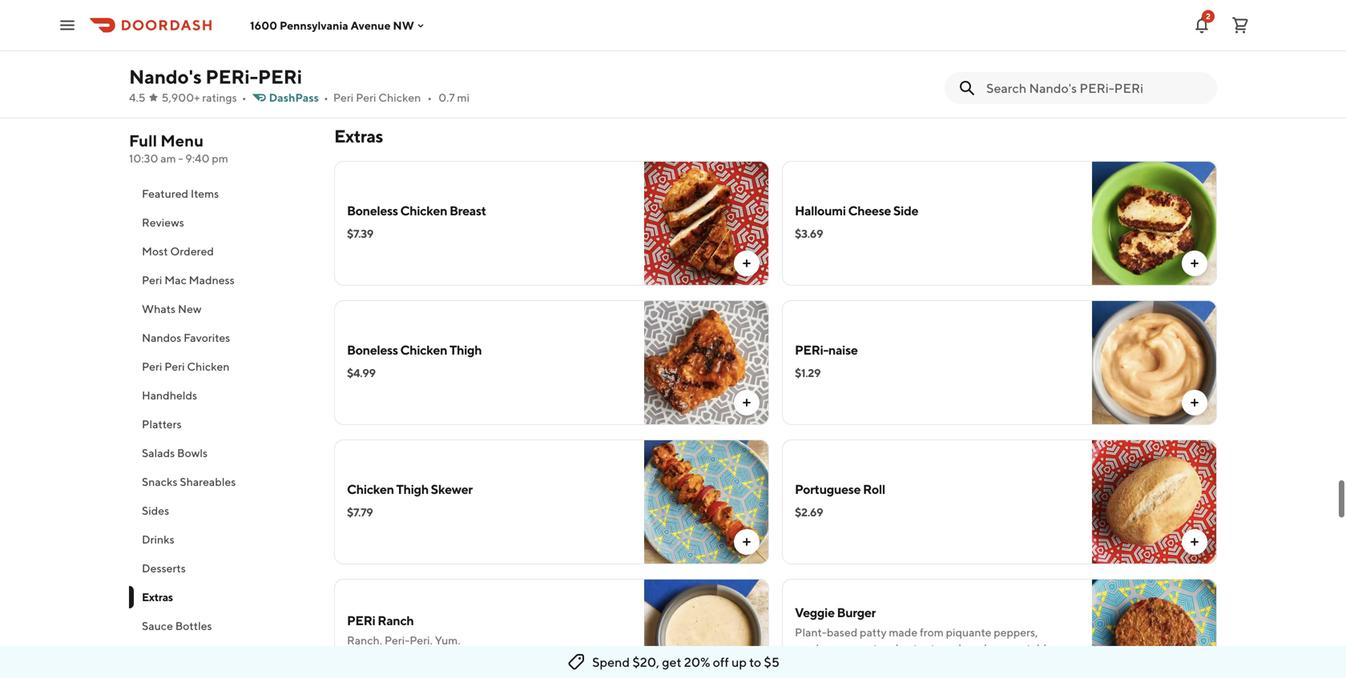 Task type: describe. For each thing, give the bounding box(es) containing it.
spend
[[592, 655, 630, 670]]

20%
[[684, 655, 710, 670]]

5,900+
[[162, 91, 200, 104]]

ordered
[[170, 245, 214, 258]]

0 horizontal spatial thigh
[[396, 482, 429, 497]]

portuguese.
[[410, 20, 472, 34]]

peri mac madness button
[[129, 266, 315, 295]]

5,900+ ratings •
[[162, 91, 247, 104]]

salads bowls
[[142, 447, 208, 460]]

most ordered button
[[129, 237, 315, 266]]

featured items button
[[129, 180, 315, 208]]

ranch
[[378, 613, 414, 629]]

mango gelado image
[[644, 0, 769, 91]]

pennsylvania
[[280, 19, 348, 32]]

in
[[399, 20, 408, 34]]

boneless for boneless chicken thigh
[[347, 343, 398, 358]]

chestnuts
[[890, 642, 940, 656]]

madness
[[189, 274, 235, 287]]

topped
[[795, 658, 832, 672]]

salads bowls button
[[129, 439, 315, 468]]

$4.99
[[347, 367, 376, 380]]

bottles
[[175, 620, 212, 633]]

platters button
[[129, 410, 315, 439]]

yum.
[[435, 634, 460, 648]]

ice
[[347, 20, 363, 34]]

$2.69
[[795, 506, 823, 519]]

new
[[178, 303, 202, 316]]

desserts
[[142, 562, 186, 575]]

peri for peri mac madness
[[142, 274, 162, 287]]

peri peri chicken
[[142, 360, 230, 373]]

$7.39
[[347, 227, 373, 240]]

spend $20, get 20% off up to $5
[[592, 655, 780, 670]]

portuguese
[[795, 482, 861, 497]]

perinaise.
[[795, 674, 844, 679]]

most ordered
[[142, 245, 214, 258]]

from
[[920, 626, 944, 640]]

peri peri chicken button
[[129, 353, 315, 381]]

halloumi cheese side image
[[1092, 161, 1217, 286]]

1600 pennsylvania avenue nw button
[[250, 19, 427, 32]]

1 • from the left
[[242, 91, 247, 104]]

pickled
[[944, 658, 981, 672]]

0 vertical spatial extras
[[334, 126, 383, 147]]

full menu 10:30 am - 9:40 pm
[[129, 131, 228, 165]]

mushrooms,
[[795, 642, 857, 656]]

nando's
[[129, 65, 202, 88]]

veggie
[[795, 605, 835, 621]]

halloumi cheese side
[[795, 203, 918, 218]]

based
[[827, 626, 858, 640]]

sauce
[[142, 620, 173, 633]]

menu
[[160, 131, 204, 150]]

veggie burger image
[[1092, 579, 1217, 679]]

nandos favorites button
[[129, 324, 315, 353]]

cheese
[[848, 203, 891, 218]]

3 • from the left
[[427, 91, 432, 104]]

shareables
[[180, 476, 236, 489]]

Item Search search field
[[987, 79, 1204, 97]]

ranch.
[[347, 634, 382, 648]]

most
[[142, 245, 168, 258]]

dashpass •
[[269, 91, 328, 104]]

add item to cart image for boneless chicken breast
[[740, 257, 753, 270]]

breast
[[450, 203, 486, 218]]

2
[[1206, 12, 1211, 21]]

ice cream in portuguese. light & creamy. $4.49
[[347, 20, 552, 53]]

sides button
[[129, 497, 315, 526]]

0 horizontal spatial and
[[942, 642, 962, 656]]

0 items, open order cart image
[[1231, 16, 1250, 35]]

0 horizontal spatial peri
[[258, 65, 302, 88]]

peri.
[[410, 634, 433, 648]]

1 horizontal spatial peri-
[[795, 343, 829, 358]]

add item to cart image for portuguese roll
[[1188, 536, 1201, 549]]

with
[[834, 658, 857, 672]]

0.7
[[439, 91, 455, 104]]

nw
[[393, 19, 414, 32]]

salads
[[142, 447, 175, 460]]

snacks shareables
[[142, 476, 236, 489]]

add item to cart image for peri-naise
[[1188, 397, 1201, 410]]

$20,
[[633, 655, 660, 670]]

ratings
[[202, 91, 237, 104]]

am
[[160, 152, 176, 165]]

featured items
[[142, 187, 219, 200]]

avenue
[[351, 19, 391, 32]]

drinks
[[142, 533, 174, 547]]

nando's peri-peri
[[129, 65, 302, 88]]

add item to cart image for boneless chicken thigh
[[740, 397, 753, 410]]

halloumi
[[795, 203, 846, 218]]

add item to cart image for chicken thigh skewer
[[740, 536, 753, 549]]

off
[[713, 655, 729, 670]]

naise
[[829, 343, 858, 358]]

dashpass
[[269, 91, 319, 104]]

chicken inside "button"
[[187, 360, 230, 373]]

patty
[[860, 626, 887, 640]]



Task type: locate. For each thing, give the bounding box(es) containing it.
drinks button
[[129, 526, 315, 555]]

get
[[662, 655, 682, 670]]

chicken thigh skewer
[[347, 482, 473, 497]]

notification bell image
[[1192, 16, 1212, 35]]

4.5
[[129, 91, 146, 104]]

peri-
[[385, 634, 410, 648]]

1 vertical spatial and
[[1019, 658, 1038, 672]]

bowls
[[177, 447, 208, 460]]

1 vertical spatial extras
[[142, 591, 173, 604]]

0 vertical spatial and
[[942, 642, 962, 656]]

boneless chicken thigh
[[347, 343, 482, 358]]

vegetables
[[1002, 642, 1058, 656]]

boneless up $7.39
[[347, 203, 398, 218]]

peri for peri peri chicken • 0.7 mi
[[333, 91, 354, 104]]

0 horizontal spatial •
[[242, 91, 247, 104]]

peri- up the $1.29
[[795, 343, 829, 358]]

plant-
[[795, 626, 827, 640]]

0 horizontal spatial peri-
[[206, 65, 258, 88]]

10:30
[[129, 152, 158, 165]]

$4.49
[[347, 40, 376, 53]]

$3.69
[[795, 227, 823, 240]]

extras
[[334, 126, 383, 147], [142, 591, 173, 604]]

pm
[[212, 152, 228, 165]]

•
[[242, 91, 247, 104], [324, 91, 328, 104], [427, 91, 432, 104]]

sides
[[142, 504, 169, 518]]

-
[[178, 152, 183, 165]]

0 vertical spatial peri
[[258, 65, 302, 88]]

add item to cart image
[[740, 257, 753, 270], [1188, 257, 1201, 270], [740, 397, 753, 410], [1188, 397, 1201, 410], [740, 536, 753, 549], [1188, 536, 1201, 549]]

items
[[191, 187, 219, 200]]

0 horizontal spatial extras
[[142, 591, 173, 604]]

boneless
[[347, 203, 398, 218], [347, 343, 398, 358]]

boneless chicken thigh image
[[644, 301, 769, 426]]

1 horizontal spatial and
[[1019, 658, 1038, 672]]

peri ranch ranch. peri-peri.  yum.
[[347, 613, 460, 648]]

peri up "ranch."
[[347, 613, 375, 629]]

1 boneless from the top
[[347, 203, 398, 218]]

desserts button
[[129, 555, 315, 583]]

whats new
[[142, 303, 202, 316]]

creamy.
[[513, 20, 552, 34]]

0 vertical spatial thigh
[[450, 343, 482, 358]]

peri up the handhelds
[[164, 360, 185, 373]]

nandos
[[142, 331, 181, 345]]

1 horizontal spatial peri
[[347, 613, 375, 629]]

• right "dashpass"
[[324, 91, 328, 104]]

extras down peri peri chicken • 0.7 mi
[[334, 126, 383, 147]]

1600 pennsylvania avenue nw
[[250, 19, 414, 32]]

1 vertical spatial thigh
[[396, 482, 429, 497]]

handhelds
[[142, 389, 197, 402]]

favorites
[[184, 331, 230, 345]]

2 horizontal spatial •
[[427, 91, 432, 104]]

and down vegetables at the bottom right of the page
[[1019, 658, 1038, 672]]

featured
[[142, 187, 188, 200]]

• right ratings
[[242, 91, 247, 104]]

portuguese roll
[[795, 482, 885, 497]]

1 vertical spatial peri-
[[795, 343, 829, 358]]

peppers,
[[994, 626, 1038, 640]]

sauce bottles button
[[129, 612, 315, 641]]

peri naise image
[[1092, 301, 1217, 426]]

boneless up $4.99
[[347, 343, 398, 358]]

mac
[[164, 274, 187, 287]]

boneless chicken breast
[[347, 203, 486, 218]]

1 horizontal spatial •
[[324, 91, 328, 104]]

piquante
[[946, 626, 992, 640]]

peri left mac
[[142, 274, 162, 287]]

peri down the "$4.49"
[[356, 91, 376, 104]]

peri ranch image
[[644, 579, 769, 679]]

0 vertical spatial boneless
[[347, 203, 398, 218]]

1600
[[250, 19, 277, 32]]

snacks shareables button
[[129, 468, 315, 497]]

add item to cart image for halloumi cheese side
[[1188, 257, 1201, 270]]

boneless for boneless chicken breast
[[347, 203, 398, 218]]

garden
[[964, 642, 1000, 656]]

$1.29
[[795, 367, 821, 380]]

tomato,
[[902, 658, 941, 672]]

9:40
[[185, 152, 210, 165]]

water
[[859, 642, 888, 656]]

light
[[474, 20, 501, 34]]

chicken thigh skewer image
[[644, 440, 769, 565]]

peri up "dashpass"
[[258, 65, 302, 88]]

extras up sauce
[[142, 591, 173, 604]]

&
[[503, 20, 510, 34]]

handhelds button
[[129, 381, 315, 410]]

and up pickled
[[942, 642, 962, 656]]

peri inside button
[[142, 274, 162, 287]]

1 vertical spatial boneless
[[347, 343, 398, 358]]

nandos favorites
[[142, 331, 230, 345]]

cream
[[365, 20, 396, 34]]

up
[[732, 655, 747, 670]]

peri- up ratings
[[206, 65, 258, 88]]

0 vertical spatial peri-
[[206, 65, 258, 88]]

portuguese roll image
[[1092, 440, 1217, 565]]

peri right dashpass •
[[333, 91, 354, 104]]

roll
[[863, 482, 885, 497]]

skewer
[[431, 482, 473, 497]]

peri inside peri ranch ranch. peri-peri.  yum.
[[347, 613, 375, 629]]

2 boneless from the top
[[347, 343, 398, 358]]

peri down nandos
[[142, 360, 162, 373]]

chicken
[[378, 91, 421, 104], [400, 203, 447, 218], [400, 343, 447, 358], [187, 360, 230, 373], [347, 482, 394, 497]]

reviews
[[142, 216, 184, 229]]

burger
[[837, 605, 876, 621]]

reviews button
[[129, 208, 315, 237]]

onions
[[983, 658, 1017, 672]]

arugula,
[[859, 658, 900, 672]]

peri for peri peri chicken
[[142, 360, 162, 373]]

1 horizontal spatial extras
[[334, 126, 383, 147]]

• left 0.7
[[427, 91, 432, 104]]

1 vertical spatial peri
[[347, 613, 375, 629]]

made
[[889, 626, 918, 640]]

thigh
[[450, 343, 482, 358], [396, 482, 429, 497]]

$5
[[764, 655, 780, 670]]

open menu image
[[58, 16, 77, 35]]

2 • from the left
[[324, 91, 328, 104]]

whats
[[142, 303, 176, 316]]

sauce bottles
[[142, 620, 212, 633]]

boneless chicken breast image
[[644, 161, 769, 286]]

peri-naise
[[795, 343, 858, 358]]

whats new button
[[129, 295, 315, 324]]

peri mac madness
[[142, 274, 235, 287]]

snacks
[[142, 476, 178, 489]]

platters
[[142, 418, 182, 431]]

1 horizontal spatial thigh
[[450, 343, 482, 358]]



Task type: vqa. For each thing, say whether or not it's contained in the screenshot.
4.9
no



